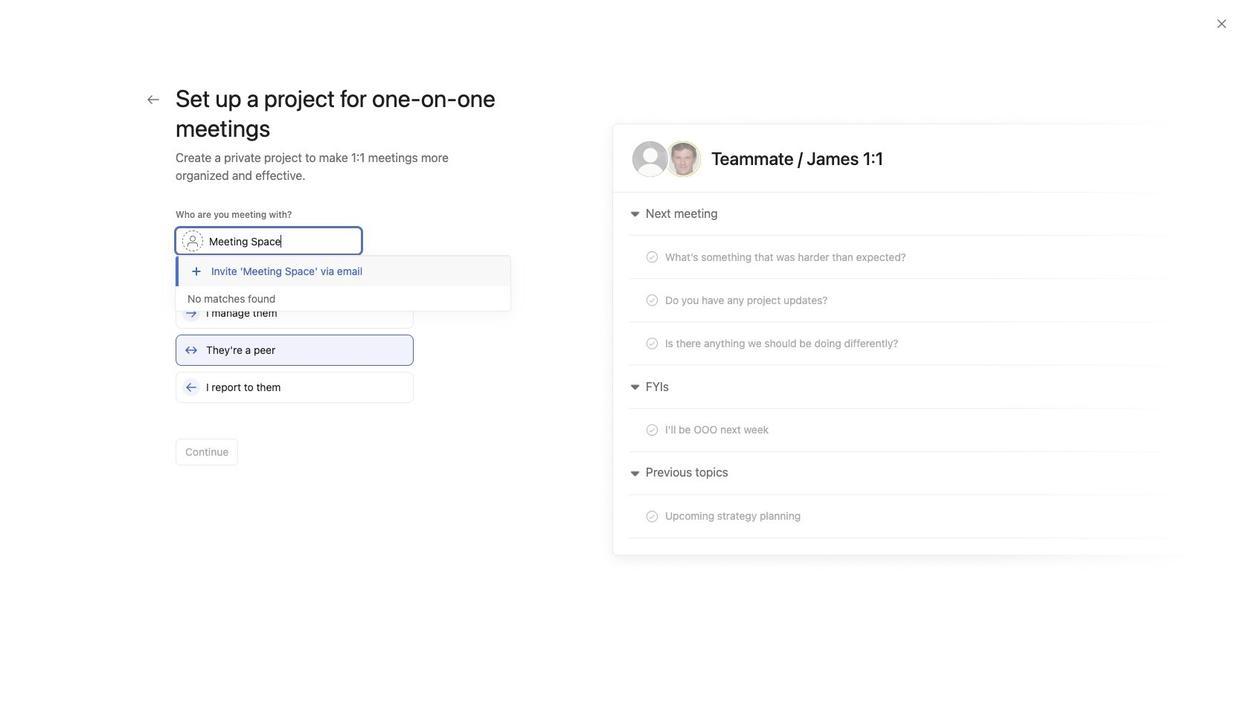Task type: describe. For each thing, give the bounding box(es) containing it.
global element
[[0, 36, 179, 126]]

1 mark complete checkbox from the top
[[278, 320, 296, 338]]

3 mark complete image from the top
[[278, 400, 296, 418]]

starred element
[[0, 237, 179, 409]]

1 mark complete image from the top
[[278, 320, 296, 338]]

2 mark complete checkbox from the top
[[278, 374, 296, 391]]

go back image
[[147, 94, 159, 106]]

2 mark complete image from the top
[[278, 374, 296, 391]]



Task type: vqa. For each thing, say whether or not it's contained in the screenshot.
Name or email text field
yes



Task type: locate. For each thing, give the bounding box(es) containing it.
this is a preview of your project image
[[598, 113, 1203, 573]]

list item
[[263, 316, 1156, 342], [263, 342, 1156, 369], [263, 396, 1156, 423], [263, 423, 1156, 450], [263, 450, 1156, 476], [287, 571, 324, 608], [307, 643, 328, 663]]

list box
[[450, 6, 807, 30]]

1 vertical spatial mark complete image
[[278, 374, 296, 391]]

2 mark complete checkbox from the top
[[278, 400, 296, 418]]

1 mark complete checkbox from the top
[[278, 347, 296, 365]]

1 vertical spatial mark complete checkbox
[[278, 400, 296, 418]]

2 vertical spatial mark complete image
[[278, 400, 296, 418]]

1 vertical spatial mark complete checkbox
[[278, 374, 296, 391]]

Name or email text field
[[176, 228, 362, 255]]

mark complete image
[[278, 320, 296, 338], [278, 374, 296, 391], [278, 400, 296, 418]]

Mark complete checkbox
[[278, 320, 296, 338], [278, 374, 296, 391]]

close image
[[1216, 18, 1228, 30], [1216, 18, 1228, 30]]

mark complete checkbox down mark complete icon
[[278, 374, 296, 391]]

0 vertical spatial mark complete checkbox
[[278, 320, 296, 338]]

mark complete checkbox up mark complete icon
[[278, 320, 296, 338]]

Mark complete checkbox
[[278, 347, 296, 365], [278, 400, 296, 418]]

0 vertical spatial mark complete image
[[278, 320, 296, 338]]

0 vertical spatial mark complete checkbox
[[278, 347, 296, 365]]

mark complete image
[[278, 347, 296, 365]]



